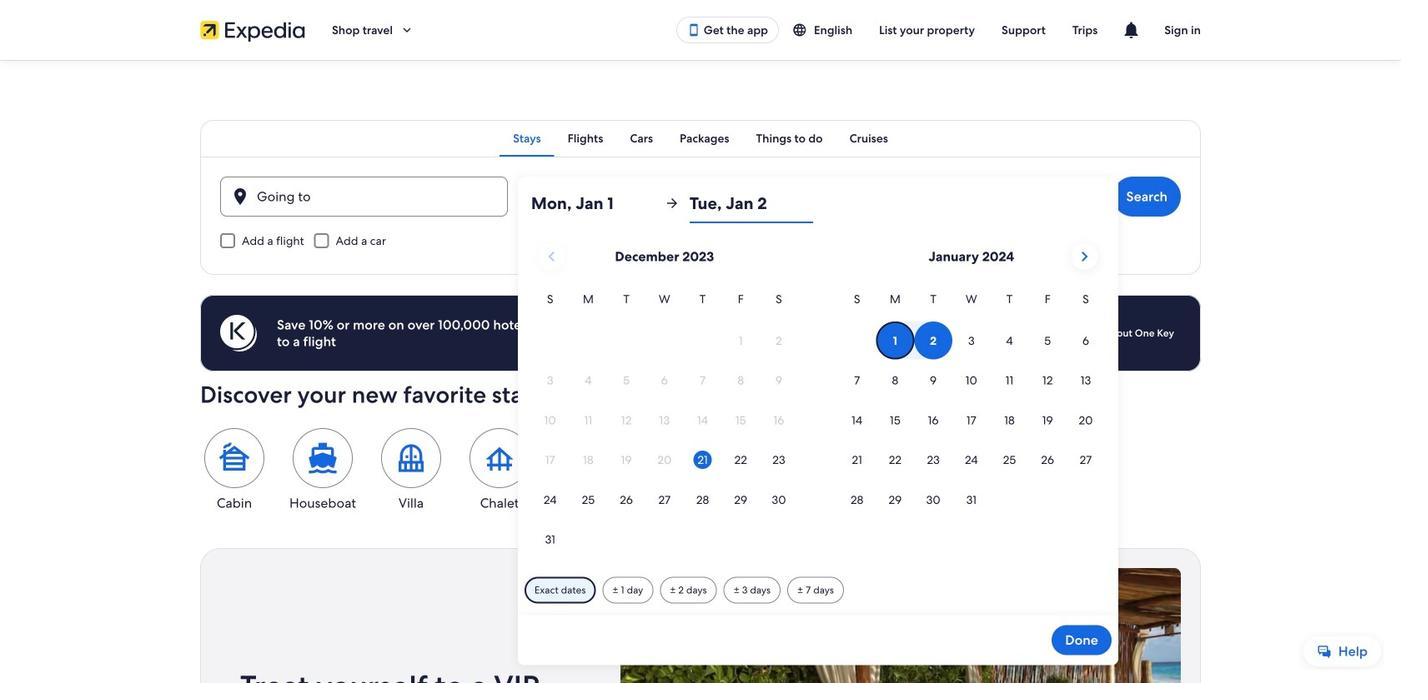 Task type: vqa. For each thing, say whether or not it's contained in the screenshot.
December 2023 element
yes



Task type: locate. For each thing, give the bounding box(es) containing it.
december 2023 element
[[531, 290, 798, 561]]

download the app button image
[[687, 23, 700, 37]]

main content
[[0, 60, 1401, 684]]

january 2024 element
[[838, 290, 1105, 521]]

previous month image
[[542, 247, 562, 267]]

tab list
[[200, 120, 1201, 157]]

shop travel image
[[400, 23, 415, 38]]

application
[[531, 237, 1105, 561]]

directional image
[[665, 196, 680, 211]]



Task type: describe. For each thing, give the bounding box(es) containing it.
today element
[[694, 451, 712, 470]]

communication center icon image
[[1121, 20, 1141, 40]]

expedia logo image
[[200, 18, 305, 42]]

next month image
[[1074, 247, 1094, 267]]

small image
[[792, 23, 814, 38]]



